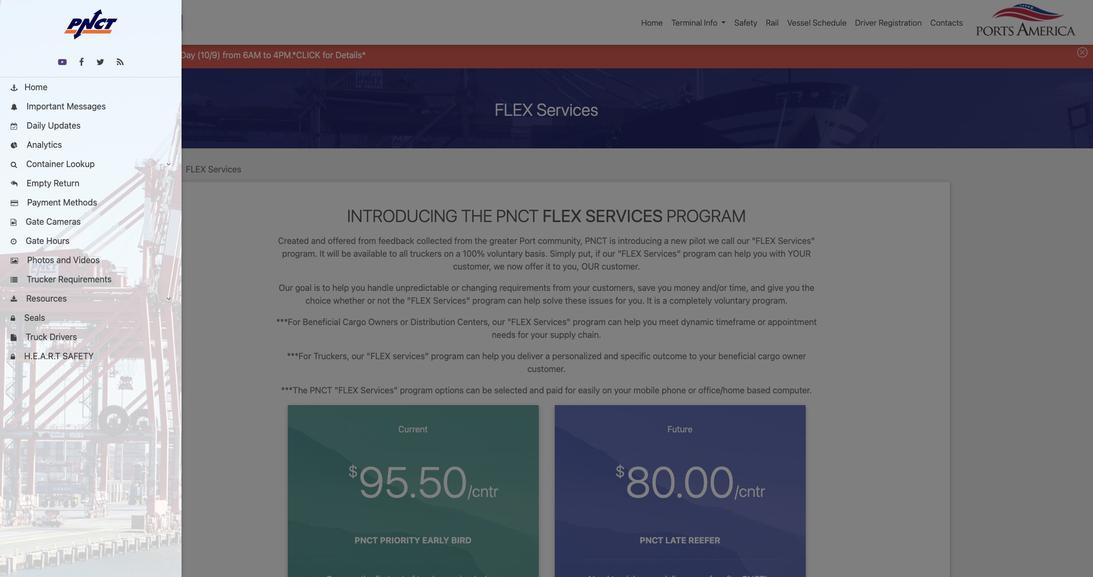 Task type: describe. For each thing, give the bounding box(es) containing it.
early
[[422, 535, 449, 545]]

1 vertical spatial services
[[208, 164, 241, 174]]

community,
[[538, 236, 583, 246]]

from up 100%
[[454, 236, 472, 246]]

2 vertical spatial home link
[[152, 164, 175, 174]]

0 horizontal spatial flex services
[[186, 164, 241, 174]]

handle
[[367, 283, 393, 293]]

customers,
[[592, 283, 635, 293]]

and inside created and offered from feedback collected from the greater port community, pnct is introducing a new pilot we call our "flex services" program. it will be available to all truckers on a 100% voluntary basis. simply put, if our "flex services" program can help you with your customer, we now offer it to you, our customer.
[[311, 236, 326, 246]]

services"
[[393, 351, 429, 361]]

or left changing
[[451, 283, 459, 293]]

a inside our goal is to help you handle unpredictable or changing requirements from your customers, save you money and/or time, and give you the choice whether or not the "flex services" program can help solve these issues for you. it is a completely voluntary program.
[[663, 296, 667, 305]]

pnct left late
[[640, 535, 663, 545]]

timeframe
[[716, 317, 755, 327]]

our inside ***for truckers, our "flex services" program can help you deliver a personalized and specific outcome to your beneficial cargo owner customer.
[[352, 351, 364, 361]]

or right the owners on the bottom
[[400, 317, 408, 327]]

introducing
[[618, 236, 662, 246]]

"flex inside ***for truckers, our "flex services" program can help you deliver a personalized and specific outcome to your beneficial cargo owner customer.
[[367, 351, 390, 361]]

not
[[377, 296, 390, 305]]

pnct right ***the
[[310, 386, 332, 395]]

truck
[[26, 332, 47, 342]]

to left all
[[389, 249, 397, 258]]

pilot
[[689, 236, 706, 246]]

put,
[[578, 249, 593, 258]]

will inside alert
[[79, 50, 91, 60]]

angle down image for resources
[[166, 296, 171, 303]]

***the pnct "flex services" program options can be selected and paid for easily on your mobile phone or office/home based computer.
[[281, 386, 812, 395]]

quick
[[11, 18, 32, 27]]

drivers
[[50, 332, 77, 342]]

0 vertical spatial we
[[708, 236, 719, 246]]

customer. inside ***for truckers, our "flex services" program can help you deliver a personalized and specific outcome to your beneficial cargo owner customer.
[[527, 364, 566, 374]]

your inside ***for truckers, our "flex services" program can help you deliver a personalized and specific outcome to your beneficial cargo owner customer.
[[699, 351, 716, 361]]

can right options
[[466, 386, 480, 395]]

2 vertical spatial be
[[482, 386, 492, 395]]

can inside our goal is to help you handle unpredictable or changing requirements from your customers, save you money and/or time, and give you the choice whether or not the "flex services" program can help solve these issues for you. it is a completely voluntary program.
[[507, 296, 521, 305]]

cameras
[[46, 217, 81, 226]]

program inside ***for truckers, our "flex services" program can help you deliver a personalized and specific outcome to your beneficial cargo owner customer.
[[431, 351, 464, 361]]

customer,
[[453, 262, 491, 271]]

our
[[581, 262, 599, 271]]

you,
[[563, 262, 579, 271]]

call
[[721, 236, 735, 246]]

"flex down truckers,
[[334, 386, 358, 395]]

0 horizontal spatial we
[[494, 262, 505, 271]]

priority
[[380, 535, 420, 545]]

gate for gate cameras
[[26, 217, 44, 226]]

pnct will be open on columbus day (10/9) from 6am to 4pm.*click for details* link
[[54, 48, 366, 61]]

requirements
[[58, 274, 112, 284]]

truckers,
[[313, 351, 349, 361]]

and inside ***for truckers, our "flex services" program can help you deliver a personalized and specific outcome to your beneficial cargo owner customer.
[[604, 351, 618, 361]]

cargo
[[758, 351, 780, 361]]

supply
[[550, 330, 576, 340]]

customer. inside created and offered from feedback collected from the greater port community, pnct is introducing a new pilot we call our "flex services" program. it will be available to all truckers on a 100% voluntary basis. simply put, if our "flex services" program can help you with your customer, we now offer it to you, our customer.
[[602, 262, 640, 271]]

owners
[[368, 317, 398, 327]]

rss image
[[117, 58, 124, 66]]

offer
[[525, 262, 543, 271]]

distribution
[[410, 317, 455, 327]]

now
[[507, 262, 523, 271]]

paid
[[546, 386, 563, 395]]

pnct will be open on columbus day (10/9) from 6am to 4pm.*click for details*
[[54, 50, 366, 60]]

money
[[674, 283, 700, 293]]

our
[[279, 283, 293, 293]]

help up whether
[[332, 283, 349, 293]]

to right it
[[553, 262, 561, 271]]

columbus
[[139, 50, 178, 60]]

search image
[[11, 162, 17, 169]]

2 horizontal spatial home
[[641, 18, 663, 27]]

credit card image
[[11, 200, 18, 207]]

choice
[[305, 296, 331, 305]]

daily updates link
[[0, 116, 182, 135]]

driver registration link
[[851, 12, 926, 33]]

truckers
[[410, 249, 442, 258]]

to inside alert
[[263, 50, 271, 60]]

analytics link
[[0, 135, 182, 154]]

schedule
[[813, 18, 847, 27]]

from inside our goal is to help you handle unpredictable or changing requirements from your customers, save you money and/or time, and give you the choice whether or not the "flex services" program can help solve these issues for you. it is a completely voluntary program.
[[553, 283, 571, 293]]

it
[[546, 262, 551, 271]]

safety link
[[730, 12, 762, 33]]

lock image
[[11, 354, 15, 361]]

reefer
[[688, 535, 720, 545]]

reply all image
[[11, 181, 18, 188]]

important messages
[[24, 101, 106, 111]]

payment methods
[[25, 198, 97, 207]]

gate cameras
[[23, 217, 81, 226]]

pnct inside alert
[[54, 50, 76, 60]]

driver registration
[[855, 18, 922, 27]]

voluntary inside our goal is to help you handle unpredictable or changing requirements from your customers, save you money and/or time, and give you the choice whether or not the "flex services" program can help solve these issues for you. it is a completely voluntary program.
[[714, 296, 750, 305]]

(10/9)
[[197, 50, 220, 60]]

unpredictable
[[396, 283, 449, 293]]

"flex inside ***for beneficial cargo owners or distribution centers, our "flex services" program can help you meet dynamic timeframe or appointment needs for your supply chain.
[[507, 317, 531, 327]]

these
[[565, 296, 587, 305]]

or left the not
[[367, 296, 375, 305]]

"flex up with
[[752, 236, 776, 246]]

details*
[[336, 50, 366, 60]]

easily
[[578, 386, 600, 395]]

important
[[27, 101, 64, 111]]

can inside ***for truckers, our "flex services" program can help you deliver a personalized and specific outcome to your beneficial cargo owner customer.
[[466, 351, 480, 361]]

pnct up port
[[496, 205, 539, 226]]

solve
[[543, 296, 563, 305]]

help down requirements
[[524, 296, 540, 305]]

0 vertical spatial services
[[537, 99, 598, 119]]

daily
[[27, 121, 46, 130]]

trucker requirements
[[24, 274, 112, 284]]

services" up your
[[778, 236, 815, 246]]

program inside ***for beneficial cargo owners or distribution centers, our "flex services" program can help you meet dynamic timeframe or appointment needs for your supply chain.
[[573, 317, 606, 327]]

pnct inside created and offered from feedback collected from the greater port community, pnct is introducing a new pilot we call our "flex services" program. it will be available to all truckers on a 100% voluntary basis. simply put, if our "flex services" program can help you with your customer, we now offer it to you, our customer.
[[585, 236, 607, 246]]

it inside our goal is to help you handle unpredictable or changing requirements from your customers, save you money and/or time, and give you the choice whether or not the "flex services" program can help solve these issues for you. it is a completely voluntary program.
[[647, 296, 652, 305]]

or right the timeframe
[[758, 317, 766, 327]]

empty return
[[24, 178, 79, 188]]

important messages link
[[0, 97, 182, 116]]

if
[[595, 249, 600, 258]]

and up trucker requirements
[[56, 255, 71, 265]]

h.e.a.r.t safety link
[[0, 347, 182, 366]]

safety
[[63, 351, 94, 361]]

offered
[[328, 236, 356, 246]]

open
[[105, 50, 125, 60]]

port
[[520, 236, 536, 246]]

it inside created and offered from feedback collected from the greater port community, pnct is introducing a new pilot we call our "flex services" program. it will be available to all truckers on a 100% voluntary basis. simply put, if our "flex services" program can help you with your customer, we now offer it to you, our customer.
[[320, 249, 325, 258]]

your inside ***for beneficial cargo owners or distribution centers, our "flex services" program can help you meet dynamic timeframe or appointment needs for your supply chain.
[[531, 330, 548, 340]]

the inside created and offered from feedback collected from the greater port community, pnct is introducing a new pilot we call our "flex services" program. it will be available to all truckers on a 100% voluntary basis. simply put, if our "flex services" program can help you with your customer, we now offer it to you, our customer.
[[475, 236, 487, 246]]

computer.
[[773, 386, 812, 395]]

and/or
[[702, 283, 727, 293]]

goal
[[295, 283, 312, 293]]

2 vertical spatial on
[[602, 386, 612, 395]]

on inside alert
[[127, 50, 137, 60]]

youtube play image
[[58, 58, 67, 66]]

and left paid
[[530, 386, 544, 395]]

greater
[[489, 236, 517, 246]]

100%
[[463, 249, 485, 258]]

owner
[[782, 351, 806, 361]]

services" inside our goal is to help you handle unpredictable or changing requirements from your customers, save you money and/or time, and give you the choice whether or not the "flex services" program can help solve these issues for you. it is a completely voluntary program.
[[433, 296, 470, 305]]

you inside created and offered from feedback collected from the greater port community, pnct is introducing a new pilot we call our "flex services" program. it will be available to all truckers on a 100% voluntary basis. simply put, if our "flex services" program can help you with your customer, we now offer it to you, our customer.
[[753, 249, 767, 258]]

with
[[769, 249, 786, 258]]

the up greater
[[461, 205, 492, 226]]

and inside our goal is to help you handle unpredictable or changing requirements from your customers, save you money and/or time, and give you the choice whether or not the "flex services" program can help solve these issues for you. it is a completely voluntary program.
[[751, 283, 765, 293]]

cargo
[[343, 317, 366, 327]]

file movie o image
[[11, 219, 17, 226]]

options
[[435, 386, 464, 395]]

dynamic
[[681, 317, 714, 327]]

photo image
[[11, 258, 18, 265]]

can inside ***for beneficial cargo owners or distribution centers, our "flex services" program can help you meet dynamic timeframe or appointment needs for your supply chain.
[[608, 317, 622, 327]]

program left options
[[400, 386, 433, 395]]

program. inside created and offered from feedback collected from the greater port community, pnct is introducing a new pilot we call our "flex services" program. it will be available to all truckers on a 100% voluntary basis. simply put, if our "flex services" program can help you with your customer, we now offer it to you, our customer.
[[282, 249, 317, 258]]

4pm.*click
[[273, 50, 320, 60]]



Task type: locate. For each thing, give the bounding box(es) containing it.
to right outcome
[[689, 351, 697, 361]]

0 horizontal spatial be
[[93, 50, 103, 60]]

you right give
[[786, 283, 800, 293]]

gate hours
[[23, 236, 69, 246]]

***for for ***for truckers, our "flex services" program can help you deliver a personalized and specific outcome to your beneficial cargo owner customer.
[[287, 351, 311, 361]]

download image
[[11, 296, 17, 303]]

it up choice on the left of page
[[320, 249, 325, 258]]

centers,
[[457, 317, 490, 327]]

can down the centers, at the bottom of the page
[[466, 351, 480, 361]]

our up needs
[[492, 317, 505, 327]]

and left offered
[[311, 236, 326, 246]]

container
[[26, 159, 64, 169]]

file image
[[11, 335, 17, 342]]

and left give
[[751, 283, 765, 293]]

whether
[[333, 296, 365, 305]]

0 vertical spatial on
[[127, 50, 137, 60]]

1 vertical spatial will
[[327, 249, 339, 258]]

help
[[734, 249, 751, 258], [332, 283, 349, 293], [524, 296, 540, 305], [624, 317, 641, 327], [482, 351, 499, 361]]

to inside ***for truckers, our "flex services" program can help you deliver a personalized and specific outcome to your beneficial cargo owner customer.
[[689, 351, 697, 361]]

pnct left facebook icon
[[54, 50, 76, 60]]

current
[[398, 424, 428, 434]]

voluntary inside created and offered from feedback collected from the greater port community, pnct is introducing a new pilot we call our "flex services" program. it will be available to all truckers on a 100% voluntary basis. simply put, if our "flex services" program can help you with your customer, we now offer it to you, our customer.
[[487, 249, 523, 258]]

program down changing
[[472, 296, 505, 305]]

0 horizontal spatial voluntary
[[487, 249, 523, 258]]

you left meet
[[643, 317, 657, 327]]

1 vertical spatial program.
[[752, 296, 788, 305]]

your left beneficial
[[699, 351, 716, 361]]

vessel
[[787, 18, 811, 27]]

***for for ***for beneficial cargo owners or distribution centers, our "flex services" program can help you meet dynamic timeframe or appointment needs for your supply chain.
[[276, 317, 301, 327]]

our inside ***for beneficial cargo owners or distribution centers, our "flex services" program can help you meet dynamic timeframe or appointment needs for your supply chain.
[[492, 317, 505, 327]]

facebook image
[[79, 58, 84, 66]]

can down the call
[[718, 249, 732, 258]]

requirements
[[499, 283, 551, 293]]

to up choice on the left of page
[[322, 283, 330, 293]]

0 vertical spatial customer.
[[602, 262, 640, 271]]

clock o image
[[11, 239, 17, 246]]

the right the not
[[392, 296, 405, 305]]

1 vertical spatial gate
[[26, 236, 44, 246]]

list image
[[11, 277, 18, 284]]

2 angle down image from the top
[[166, 296, 171, 303]]

late
[[665, 535, 686, 545]]

twitter image
[[96, 58, 104, 66]]

future
[[668, 424, 692, 434]]

0 horizontal spatial will
[[79, 50, 91, 60]]

1 vertical spatial is
[[314, 283, 320, 293]]

truck drivers link
[[0, 327, 182, 347]]

your left mobile
[[614, 386, 631, 395]]

or
[[451, 283, 459, 293], [367, 296, 375, 305], [400, 317, 408, 327], [758, 317, 766, 327], [688, 386, 696, 395]]

***for inside ***for truckers, our "flex services" program can help you deliver a personalized and specific outcome to your beneficial cargo owner customer.
[[287, 351, 311, 361]]

phone
[[662, 386, 686, 395]]

0 horizontal spatial on
[[127, 50, 137, 60]]

services" down services"
[[361, 386, 398, 395]]

1 angle down image from the top
[[166, 161, 171, 168]]

close image
[[1077, 47, 1088, 58]]

for down customers,
[[615, 296, 626, 305]]

0 vertical spatial is
[[610, 236, 616, 246]]

will down offered
[[327, 249, 339, 258]]

1 vertical spatial it
[[647, 296, 652, 305]]

our right if
[[603, 249, 615, 258]]

1 horizontal spatial on
[[444, 249, 454, 258]]

home link for safety link
[[637, 12, 667, 33]]

selected
[[494, 386, 527, 395]]

home link for daily updates link
[[0, 77, 182, 97]]

pnct priority early bird
[[355, 535, 472, 545]]

1 vertical spatial we
[[494, 262, 505, 271]]

0 vertical spatial be
[[93, 50, 103, 60]]

program. inside our goal is to help you handle unpredictable or changing requirements from your customers, save you money and/or time, and give you the choice whether or not the "flex services" program can help solve these issues for you. it is a completely voluntary program.
[[752, 296, 788, 305]]

pnct will be open on columbus day (10/9) from 6am to 4pm.*click for details* alert
[[0, 39, 1093, 68]]

updates
[[48, 121, 81, 130]]

is up choice on the left of page
[[314, 283, 320, 293]]

your inside our goal is to help you handle unpredictable or changing requirements from your customers, save you money and/or time, and give you the choice whether or not the "flex services" program can help solve these issues for you. it is a completely voluntary program.
[[573, 283, 590, 293]]

help inside created and offered from feedback collected from the greater port community, pnct is introducing a new pilot we call our "flex services" program. it will be available to all truckers on a 100% voluntary basis. simply put, if our "flex services" program can help you with your customer, we now offer it to you, our customer.
[[734, 249, 751, 258]]

help down the call
[[734, 249, 751, 258]]

a up meet
[[663, 296, 667, 305]]

feedback
[[378, 236, 414, 246]]

from
[[223, 50, 241, 60], [358, 236, 376, 246], [454, 236, 472, 246], [553, 283, 571, 293]]

will inside created and offered from feedback collected from the greater port community, pnct is introducing a new pilot we call our "flex services" program. it will be available to all truckers on a 100% voluntary basis. simply put, if our "flex services" program can help you with your customer, we now offer it to you, our customer.
[[327, 249, 339, 258]]

"flex left services"
[[367, 351, 390, 361]]

***for left the "beneficial"
[[276, 317, 301, 327]]

customer. up customers,
[[602, 262, 640, 271]]

services" up supply
[[533, 317, 571, 327]]

to inside our goal is to help you handle unpredictable or changing requirements from your customers, save you money and/or time, and give you the choice whether or not the "flex services" program can help solve these issues for you. it is a completely voluntary program.
[[322, 283, 330, 293]]

we left now
[[494, 262, 505, 271]]

appointment
[[768, 317, 817, 327]]

services" down new
[[644, 249, 681, 258]]

program
[[667, 205, 746, 226]]

lookup
[[66, 159, 95, 169]]

help down needs
[[482, 351, 499, 361]]

bell image
[[11, 104, 18, 111]]

you inside ***for truckers, our "flex services" program can help you deliver a personalized and specific outcome to your beneficial cargo owner customer.
[[501, 351, 515, 361]]

your up these
[[573, 283, 590, 293]]

pnct up if
[[585, 236, 607, 246]]

0 horizontal spatial program.
[[282, 249, 317, 258]]

photos and videos link
[[0, 250, 182, 270]]

1 horizontal spatial home
[[152, 164, 175, 174]]

0 vertical spatial angle down image
[[166, 161, 171, 168]]

0 vertical spatial flex services
[[495, 99, 598, 119]]

photos and videos
[[25, 255, 100, 265]]

changing
[[461, 283, 497, 293]]

a right deliver
[[545, 351, 550, 361]]

2 vertical spatial home
[[152, 164, 175, 174]]

1 vertical spatial on
[[444, 249, 454, 258]]

for right paid
[[565, 386, 576, 395]]

a left new
[[664, 236, 669, 246]]

is inside created and offered from feedback collected from the greater port community, pnct is introducing a new pilot we call our "flex services" program. it will be available to all truckers on a 100% voluntary basis. simply put, if our "flex services" program can help you with your customer, we now offer it to you, our customer.
[[610, 236, 616, 246]]

1 horizontal spatial we
[[708, 236, 719, 246]]

h.e.a.r.t safety
[[22, 351, 94, 361]]

angle down image for container lookup
[[166, 161, 171, 168]]

a inside ***for truckers, our "flex services" program can help you deliver a personalized and specific outcome to your beneficial cargo owner customer.
[[545, 351, 550, 361]]

mobile
[[634, 386, 659, 395]]

program inside created and offered from feedback collected from the greater port community, pnct is introducing a new pilot we call our "flex services" program. it will be available to all truckers on a 100% voluntary basis. simply put, if our "flex services" program can help you with your customer, we now offer it to you, our customer.
[[683, 249, 716, 258]]

0 horizontal spatial it
[[320, 249, 325, 258]]

gate hours link
[[0, 231, 182, 250]]

deliver
[[517, 351, 543, 361]]

for inside our goal is to help you handle unpredictable or changing requirements from your customers, save you money and/or time, and give you the choice whether or not the "flex services" program can help solve these issues for you. it is a completely voluntary program.
[[615, 296, 626, 305]]

0 vertical spatial it
[[320, 249, 325, 258]]

vessel schedule link
[[783, 12, 851, 33]]

1 vertical spatial be
[[341, 249, 351, 258]]

1 horizontal spatial voluntary
[[714, 296, 750, 305]]

anchor image
[[11, 85, 18, 92]]

all
[[399, 249, 408, 258]]

can inside created and offered from feedback collected from the greater port community, pnct is introducing a new pilot we call our "flex services" program. it will be available to all truckers on a 100% voluntary basis. simply put, if our "flex services" program can help you with your customer, we now offer it to you, our customer.
[[718, 249, 732, 258]]

from left 6am
[[223, 50, 241, 60]]

and left specific
[[604, 351, 618, 361]]

your
[[788, 249, 811, 258]]

is left introducing
[[610, 236, 616, 246]]

is down save
[[654, 296, 660, 305]]

you left with
[[753, 249, 767, 258]]

voluntary down time,
[[714, 296, 750, 305]]

1 horizontal spatial will
[[327, 249, 339, 258]]

you up whether
[[351, 283, 365, 293]]

contacts
[[930, 18, 963, 27]]

on down collected
[[444, 249, 454, 258]]

beneficial
[[718, 351, 756, 361]]

1 horizontal spatial program.
[[752, 296, 788, 305]]

and
[[311, 236, 326, 246], [56, 255, 71, 265], [751, 283, 765, 293], [604, 351, 618, 361], [530, 386, 544, 395]]

lock image
[[11, 316, 15, 322]]

issues
[[589, 296, 613, 305]]

based
[[747, 386, 771, 395]]

2 horizontal spatial flex
[[542, 205, 582, 226]]

it right you.
[[647, 296, 652, 305]]

for inside ***for beneficial cargo owners or distribution centers, our "flex services" program can help you meet dynamic timeframe or appointment needs for your supply chain.
[[518, 330, 528, 340]]

for right needs
[[518, 330, 528, 340]]

be left selected
[[482, 386, 492, 395]]

2 horizontal spatial be
[[482, 386, 492, 395]]

needs
[[492, 330, 516, 340]]

the
[[461, 205, 492, 226], [475, 236, 487, 246], [802, 283, 814, 293], [392, 296, 405, 305]]

on right rss icon on the top left of page
[[127, 50, 137, 60]]

"flex down introducing
[[618, 249, 641, 258]]

available
[[353, 249, 387, 258]]

0 vertical spatial flex
[[495, 99, 533, 119]]

2 horizontal spatial is
[[654, 296, 660, 305]]

1 horizontal spatial customer.
[[602, 262, 640, 271]]

be down offered
[[341, 249, 351, 258]]

1 vertical spatial home link
[[0, 77, 182, 97]]

"flex
[[752, 236, 776, 246], [618, 249, 641, 258], [407, 296, 431, 305], [507, 317, 531, 327], [367, 351, 390, 361], [334, 386, 358, 395]]

voluntary down greater
[[487, 249, 523, 258]]

1 vertical spatial flex services
[[186, 164, 241, 174]]

for inside pnct will be open on columbus day (10/9) from 6am to 4pm.*click for details* link
[[323, 50, 333, 60]]

0 vertical spatial will
[[79, 50, 91, 60]]

"flex inside our goal is to help you handle unpredictable or changing requirements from your customers, save you money and/or time, and give you the choice whether or not the "flex services" program can help solve these issues for you. it is a completely voluntary program.
[[407, 296, 431, 305]]

0 vertical spatial ***for
[[276, 317, 301, 327]]

1 vertical spatial voluntary
[[714, 296, 750, 305]]

gate down 'payment'
[[26, 217, 44, 226]]

a
[[664, 236, 669, 246], [456, 249, 460, 258], [663, 296, 667, 305], [545, 351, 550, 361]]

1 horizontal spatial be
[[341, 249, 351, 258]]

calendar check o image
[[11, 123, 18, 130]]

pnct left "priority"
[[355, 535, 378, 545]]

program
[[683, 249, 716, 258], [472, 296, 505, 305], [573, 317, 606, 327], [431, 351, 464, 361], [400, 386, 433, 395]]

on right easily
[[602, 386, 612, 395]]

customer. down deliver
[[527, 364, 566, 374]]

"flex up needs
[[507, 317, 531, 327]]

payment methods link
[[0, 193, 182, 212]]

can down issues
[[608, 317, 622, 327]]

container lookup
[[24, 159, 95, 169]]

services" inside ***for beneficial cargo owners or distribution centers, our "flex services" program can help you meet dynamic timeframe or appointment needs for your supply chain.
[[533, 317, 571, 327]]

pie chart image
[[11, 143, 18, 149]]

a left 100%
[[456, 249, 460, 258]]

***for
[[276, 317, 301, 327], [287, 351, 311, 361]]

quick links
[[11, 18, 53, 27]]

0 vertical spatial home
[[641, 18, 663, 27]]

help inside ***for truckers, our "flex services" program can help you deliver a personalized and specific outcome to your beneficial cargo owner customer.
[[482, 351, 499, 361]]

1 vertical spatial angle down image
[[166, 296, 171, 303]]

2 vertical spatial services
[[585, 205, 663, 226]]

your
[[573, 283, 590, 293], [531, 330, 548, 340], [699, 351, 716, 361], [614, 386, 631, 395]]

1 horizontal spatial flex
[[495, 99, 533, 119]]

program up chain. at right
[[573, 317, 606, 327]]

you inside ***for beneficial cargo owners or distribution centers, our "flex services" program can help you meet dynamic timeframe or appointment needs for your supply chain.
[[643, 317, 657, 327]]

from up available
[[358, 236, 376, 246]]

daily updates
[[24, 121, 81, 130]]

messages
[[67, 101, 106, 111]]

introducing
[[347, 205, 457, 226]]

or right phone
[[688, 386, 696, 395]]

program down pilot
[[683, 249, 716, 258]]

the right give
[[802, 283, 814, 293]]

program. down give
[[752, 296, 788, 305]]

1 horizontal spatial it
[[647, 296, 652, 305]]

gate up photos
[[26, 236, 44, 246]]

0 vertical spatial gate
[[26, 217, 44, 226]]

2 horizontal spatial on
[[602, 386, 612, 395]]

rail
[[766, 18, 779, 27]]

voluntary
[[487, 249, 523, 258], [714, 296, 750, 305]]

resources
[[24, 294, 67, 303]]

safety
[[734, 18, 757, 27]]

services" up the distribution
[[433, 296, 470, 305]]

be inside alert
[[93, 50, 103, 60]]

you down needs
[[501, 351, 515, 361]]

be inside created and offered from feedback collected from the greater port community, pnct is introducing a new pilot we call our "flex services" program. it will be available to all truckers on a 100% voluntary basis. simply put, if our "flex services" program can help you with your customer, we now offer it to you, our customer.
[[341, 249, 351, 258]]

program. down created
[[282, 249, 317, 258]]

we left the call
[[708, 236, 719, 246]]

new
[[671, 236, 687, 246]]

***for beneficial cargo owners or distribution centers, our "flex services" program can help you meet dynamic timeframe or appointment needs for your supply chain.
[[276, 317, 817, 340]]

trucker requirements link
[[0, 270, 182, 289]]

0 horizontal spatial home
[[24, 82, 47, 92]]

angle down image
[[166, 161, 171, 168], [166, 296, 171, 303]]

1 vertical spatial home
[[24, 82, 47, 92]]

1 gate from the top
[[26, 217, 44, 226]]

our right truckers,
[[352, 351, 364, 361]]

help inside ***for beneficial cargo owners or distribution centers, our "flex services" program can help you meet dynamic timeframe or appointment needs for your supply chain.
[[624, 317, 641, 327]]

program up options
[[431, 351, 464, 361]]

"flex down the unpredictable
[[407, 296, 431, 305]]

completely
[[669, 296, 712, 305]]

contacts link
[[926, 12, 967, 33]]

1 horizontal spatial flex services
[[495, 99, 598, 119]]

0 horizontal spatial is
[[314, 283, 320, 293]]

0 horizontal spatial customer.
[[527, 364, 566, 374]]

customer.
[[602, 262, 640, 271], [527, 364, 566, 374]]

program inside our goal is to help you handle unpredictable or changing requirements from your customers, save you money and/or time, and give you the choice whether or not the "flex services" program can help solve these issues for you. it is a completely voluntary program.
[[472, 296, 505, 305]]

0 horizontal spatial flex
[[186, 164, 206, 174]]

will left twitter icon
[[79, 50, 91, 60]]

2 vertical spatial flex
[[542, 205, 582, 226]]

is
[[610, 236, 616, 246], [314, 283, 320, 293], [654, 296, 660, 305]]

can
[[718, 249, 732, 258], [507, 296, 521, 305], [608, 317, 622, 327], [466, 351, 480, 361], [466, 386, 480, 395]]

***for inside ***for beneficial cargo owners or distribution centers, our "flex services" program can help you meet dynamic timeframe or appointment needs for your supply chain.
[[276, 317, 301, 327]]

0 vertical spatial voluntary
[[487, 249, 523, 258]]

help down you.
[[624, 317, 641, 327]]

***the
[[281, 386, 308, 395]]

to right 6am
[[263, 50, 271, 60]]

resources link
[[0, 289, 182, 308]]

home link
[[637, 12, 667, 33], [0, 77, 182, 97], [152, 164, 175, 174]]

0 vertical spatial home link
[[637, 12, 667, 33]]

gate for gate hours
[[26, 236, 44, 246]]

on inside created and offered from feedback collected from the greater port community, pnct is introducing a new pilot we call our "flex services" program. it will be available to all truckers on a 100% voluntary basis. simply put, if our "flex services" program can help you with your customer, we now offer it to you, our customer.
[[444, 249, 454, 258]]

driver
[[855, 18, 877, 27]]

you.
[[628, 296, 645, 305]]

1 vertical spatial customer.
[[527, 364, 566, 374]]

2 vertical spatial is
[[654, 296, 660, 305]]

the up 100%
[[475, 236, 487, 246]]

for left details*
[[323, 50, 333, 60]]

***for left truckers,
[[287, 351, 311, 361]]

can down requirements
[[507, 296, 521, 305]]

links
[[34, 18, 53, 27]]

from up solve
[[553, 283, 571, 293]]

1 vertical spatial ***for
[[287, 351, 311, 361]]

gate
[[26, 217, 44, 226], [26, 236, 44, 246]]

1 vertical spatial flex
[[186, 164, 206, 174]]

2 gate from the top
[[26, 236, 44, 246]]

from inside alert
[[223, 50, 241, 60]]

created and offered from feedback collected from the greater port community, pnct is introducing a new pilot we call our "flex services" program. it will be available to all truckers on a 100% voluntary basis. simply put, if our "flex services" program can help you with your customer, we now offer it to you, our customer.
[[278, 236, 815, 271]]

time,
[[729, 283, 748, 293]]

give
[[767, 283, 783, 293]]

0 vertical spatial program.
[[282, 249, 317, 258]]

80.00
[[626, 457, 734, 507]]

our right the call
[[737, 236, 750, 246]]

you right save
[[658, 283, 672, 293]]

be left 'open'
[[93, 50, 103, 60]]

1 horizontal spatial is
[[610, 236, 616, 246]]



Task type: vqa. For each thing, say whether or not it's contained in the screenshot.
program.
yes



